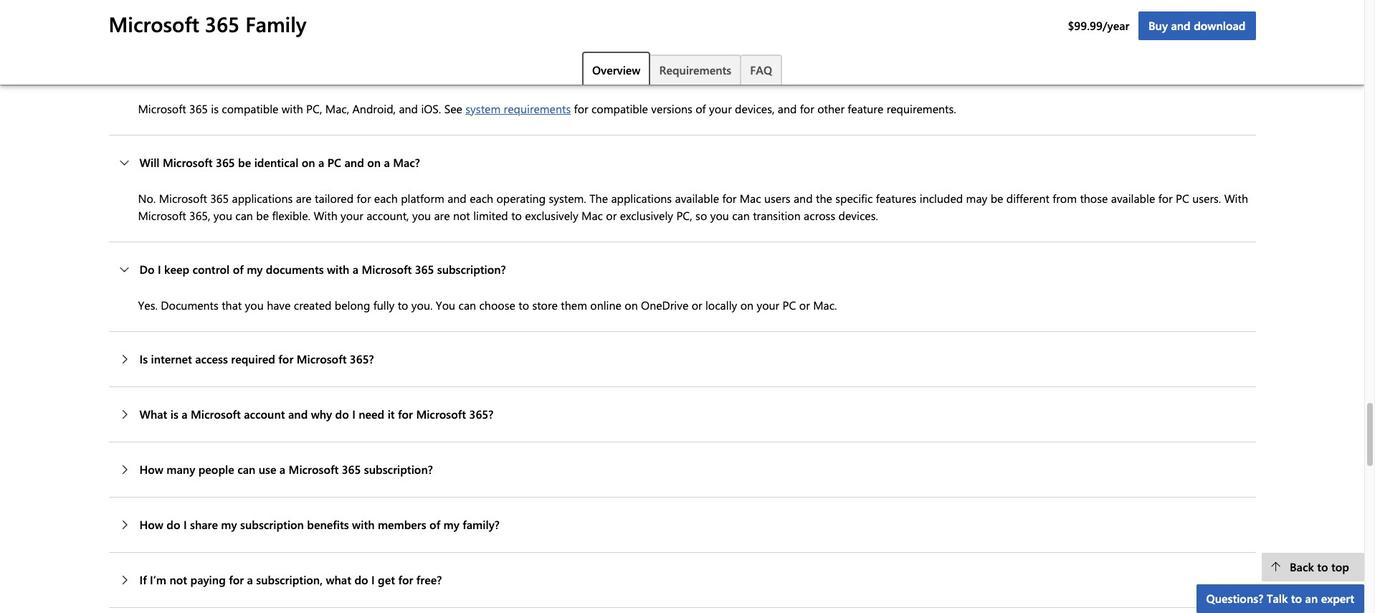 Task type: locate. For each thing, give the bounding box(es) containing it.
is inside dropdown button
[[171, 407, 178, 422]]

subscription?
[[437, 262, 506, 277], [364, 462, 433, 477]]

locally
[[706, 298, 737, 313]]

required
[[231, 352, 275, 367]]

learn more about microsoft 365 family. tab list
[[109, 52, 1256, 86]]

0 horizontal spatial your
[[341, 208, 363, 223]]

0 horizontal spatial compatible
[[222, 101, 278, 116]]

your right the locally
[[757, 298, 780, 313]]

microsoft down created
[[297, 352, 347, 367]]

overview link
[[582, 52, 651, 86]]

to left an
[[1291, 591, 1302, 606]]

1 vertical spatial is
[[171, 407, 178, 422]]

a right what
[[182, 407, 188, 422]]

mac left run
[[282, 65, 304, 80]]

free?
[[416, 572, 442, 587]]

talk
[[1267, 591, 1288, 606]]

to inside dropdown button
[[1291, 591, 1302, 606]]

pc, left 'so'
[[676, 208, 692, 223]]

0 vertical spatial your
[[709, 101, 732, 116]]

many
[[167, 462, 195, 477]]

platform
[[401, 191, 444, 206]]

1 how from the top
[[139, 65, 163, 80]]

available
[[675, 191, 719, 206], [1111, 191, 1155, 206]]

available right 'those' at the top
[[1111, 191, 1155, 206]]

0 horizontal spatial each
[[374, 191, 398, 206]]

1 horizontal spatial exclusively
[[620, 208, 673, 223]]

0 horizontal spatial available
[[675, 191, 719, 206]]

mac down the
[[582, 208, 603, 223]]

will
[[139, 155, 160, 170]]

with for documents
[[327, 262, 349, 277]]

how left many
[[139, 462, 163, 477]]

365?
[[402, 65, 426, 80], [350, 352, 374, 367], [469, 407, 494, 422]]

need
[[359, 407, 385, 422]]

yes. documents that you have created belong fully to you. you can choose to store them online on onedrive or locally on your pc or mac.
[[138, 298, 837, 313]]

different
[[1007, 191, 1050, 206]]

2 horizontal spatial with
[[352, 517, 375, 532]]

do right why
[[335, 407, 349, 422]]

no.
[[138, 191, 156, 206]]

can
[[307, 65, 325, 80], [235, 208, 253, 223], [732, 208, 750, 223], [459, 298, 476, 313], [237, 462, 256, 477]]

1 vertical spatial with
[[314, 208, 338, 223]]

of
[[696, 101, 706, 116], [233, 262, 244, 277], [430, 517, 440, 532]]

or
[[268, 65, 279, 80], [606, 208, 617, 223], [692, 298, 702, 313], [799, 298, 810, 313]]

my right share
[[221, 517, 237, 532]]

i left share
[[183, 517, 187, 532]]

you right 'so'
[[710, 208, 729, 223]]

requirements
[[504, 101, 571, 116]]

3 how from the top
[[139, 517, 163, 532]]

0 vertical spatial with
[[1224, 191, 1248, 206]]

1 vertical spatial of
[[233, 262, 244, 277]]

microsoft inside dropdown button
[[349, 65, 399, 80]]

and up "tailored"
[[344, 155, 364, 170]]

mac
[[282, 65, 304, 80], [740, 191, 761, 206], [582, 208, 603, 223]]

to left top
[[1317, 559, 1328, 574]]

a inside dropdown button
[[182, 407, 188, 422]]

with
[[1224, 191, 1248, 206], [314, 208, 338, 223]]

of right members
[[430, 517, 440, 532]]

1 vertical spatial 365?
[[350, 352, 374, 367]]

do i keep control of my documents with a microsoft 365 subscription? button
[[109, 243, 1256, 297]]

how
[[139, 65, 163, 80], [139, 462, 163, 477], [139, 517, 163, 532]]

do left know
[[167, 65, 180, 80]]

1 horizontal spatial with
[[1224, 191, 1248, 206]]

0 horizontal spatial not
[[170, 572, 187, 587]]

a left mac?
[[384, 155, 390, 170]]

do inside dropdown button
[[335, 407, 349, 422]]

top
[[1332, 559, 1349, 574]]

with down "tailored"
[[314, 208, 338, 223]]

for right get
[[398, 572, 413, 587]]

i left know
[[183, 65, 187, 80]]

with for benefits
[[352, 517, 375, 532]]

account,
[[367, 208, 409, 223]]

microsoft right use
[[289, 462, 339, 477]]

0 vertical spatial be
[[238, 155, 251, 170]]

and left why
[[288, 407, 308, 422]]

2 vertical spatial mac
[[582, 208, 603, 223]]

requirements link
[[649, 54, 742, 85]]

1 horizontal spatial with
[[327, 262, 349, 277]]

1 vertical spatial how
[[139, 462, 163, 477]]

compatible down overview
[[592, 101, 648, 116]]

compatible
[[222, 101, 278, 116], [592, 101, 648, 116]]

how for how do i share my subscription benefits with members of my family?
[[139, 517, 163, 532]]

subscription? inside do i keep control of my documents with a microsoft 365 subscription? dropdown button
[[437, 262, 506, 277]]

microsoft up will
[[138, 101, 186, 116]]

pc, left mac,
[[306, 101, 322, 116]]

exclusively left 'so'
[[620, 208, 673, 223]]

of right the versions
[[696, 101, 706, 116]]

of right control
[[233, 262, 244, 277]]

questions? talk to an expert
[[1206, 591, 1354, 606]]

microsoft down no.
[[138, 208, 186, 223]]

pc
[[251, 65, 264, 80], [328, 155, 341, 170], [1176, 191, 1189, 206], [783, 298, 796, 313]]

to right fully
[[398, 298, 408, 313]]

applications up flexible.
[[232, 191, 293, 206]]

be left flexible.
[[256, 208, 269, 223]]

family?
[[463, 517, 500, 532]]

family
[[245, 10, 307, 37]]

1 horizontal spatial not
[[453, 208, 470, 223]]

with down how do i know if my pc or mac can run microsoft 365?
[[282, 101, 303, 116]]

do
[[167, 65, 180, 80], [335, 407, 349, 422], [167, 517, 180, 532], [354, 572, 368, 587]]

can left run
[[307, 65, 325, 80]]

a right use
[[280, 462, 286, 477]]

do inside dropdown button
[[167, 65, 180, 80]]

back to top link
[[1262, 553, 1365, 582]]

0 horizontal spatial mac
[[282, 65, 304, 80]]

2 exclusively from the left
[[620, 208, 673, 223]]

an
[[1305, 591, 1318, 606]]

0 horizontal spatial subscription?
[[364, 462, 433, 477]]

microsoft up the 365,
[[159, 191, 207, 206]]

0 horizontal spatial are
[[296, 191, 312, 206]]

0 vertical spatial subscription?
[[437, 262, 506, 277]]

across
[[804, 208, 835, 223]]

on
[[302, 155, 315, 170], [367, 155, 381, 170], [625, 298, 638, 313], [740, 298, 754, 313]]

and inside dropdown button
[[344, 155, 364, 170]]

1 horizontal spatial 365?
[[402, 65, 426, 80]]

pc up "tailored"
[[328, 155, 341, 170]]

microsoft right the "it"
[[416, 407, 466, 422]]

with
[[282, 101, 303, 116], [327, 262, 349, 277], [352, 517, 375, 532]]

pc right if
[[251, 65, 264, 80]]

my left documents
[[247, 262, 263, 277]]

2 vertical spatial of
[[430, 517, 440, 532]]

questions? talk to an expert button
[[1196, 584, 1365, 613]]

may
[[966, 191, 988, 206]]

paying
[[190, 572, 226, 587]]

for up account,
[[357, 191, 371, 206]]

are
[[296, 191, 312, 206], [434, 208, 450, 223]]

those
[[1080, 191, 1108, 206]]

2 horizontal spatial of
[[696, 101, 706, 116]]

your
[[709, 101, 732, 116], [341, 208, 363, 223], [757, 298, 780, 313]]

0 horizontal spatial applications
[[232, 191, 293, 206]]

0 vertical spatial 365?
[[402, 65, 426, 80]]

not inside no. microsoft 365 applications are tailored for each platform and each operating system. the applications available for mac users and the specific features included may be different from those available for pc users. with microsoft 365, you can be flexible. with your account, you are not limited to exclusively mac or exclusively pc, so you can transition across devices.
[[453, 208, 470, 223]]

each up account,
[[374, 191, 398, 206]]

internet
[[151, 352, 192, 367]]

2 horizontal spatial mac
[[740, 191, 761, 206]]

2 vertical spatial with
[[352, 517, 375, 532]]

be right the may at the top
[[991, 191, 1003, 206]]

365? inside dropdown button
[[402, 65, 426, 80]]

get
[[378, 572, 395, 587]]

microsoft
[[109, 10, 199, 37], [349, 65, 399, 80], [138, 101, 186, 116], [163, 155, 213, 170], [159, 191, 207, 206], [138, 208, 186, 223], [362, 262, 412, 277], [297, 352, 347, 367], [191, 407, 241, 422], [416, 407, 466, 422], [289, 462, 339, 477]]

how left share
[[139, 517, 163, 532]]

each up limited
[[470, 191, 493, 206]]

0 vertical spatial how
[[139, 65, 163, 80]]

0 vertical spatial mac
[[282, 65, 304, 80]]

with right users.
[[1224, 191, 1248, 206]]

how do i share my subscription benefits with members of my family? button
[[109, 498, 1256, 552]]

expert
[[1321, 591, 1354, 606]]

365 inside no. microsoft 365 applications are tailored for each platform and each operating system. the applications available for mac users and the specific features included may be different from those available for pc users. with microsoft 365, you can be flexible. with your account, you are not limited to exclusively mac or exclusively pc, so you can transition across devices.
[[210, 191, 229, 206]]

1 vertical spatial subscription?
[[364, 462, 433, 477]]

2 horizontal spatial 365?
[[469, 407, 494, 422]]

microsoft up android,
[[349, 65, 399, 80]]

back to top
[[1290, 559, 1349, 574]]

for right the "it"
[[398, 407, 413, 422]]

0 vertical spatial pc,
[[306, 101, 322, 116]]

2 vertical spatial be
[[256, 208, 269, 223]]

not left limited
[[453, 208, 470, 223]]

you down platform
[[412, 208, 431, 223]]

subscription
[[240, 517, 304, 532]]

365? inside dropdown button
[[350, 352, 374, 367]]

i inside dropdown button
[[352, 407, 356, 422]]

2 horizontal spatial your
[[757, 298, 780, 313]]

for left other
[[800, 101, 814, 116]]

1 horizontal spatial available
[[1111, 191, 1155, 206]]

2 each from the left
[[470, 191, 493, 206]]

i
[[183, 65, 187, 80], [158, 262, 161, 277], [352, 407, 356, 422], [183, 517, 187, 532], [371, 572, 375, 587]]

subscription? up yes. documents that you have created belong fully to you. you can choose to store them online on onedrive or locally on your pc or mac.
[[437, 262, 506, 277]]

365
[[205, 10, 240, 37], [189, 101, 208, 116], [216, 155, 235, 170], [210, 191, 229, 206], [415, 262, 434, 277], [342, 462, 361, 477]]

0 horizontal spatial is
[[171, 407, 178, 422]]

1 vertical spatial mac
[[740, 191, 761, 206]]

account
[[244, 407, 285, 422]]

you
[[214, 208, 232, 223], [412, 208, 431, 223], [710, 208, 729, 223], [245, 298, 264, 313]]

system requirements link
[[466, 101, 571, 116]]

or inside how do i know if my pc or mac can run microsoft 365? dropdown button
[[268, 65, 279, 80]]

1 horizontal spatial applications
[[611, 191, 672, 206]]

do i keep control of my documents with a microsoft 365 subscription?
[[139, 262, 506, 277]]

1 vertical spatial your
[[341, 208, 363, 223]]

my
[[232, 65, 247, 80], [247, 262, 263, 277], [221, 517, 237, 532], [444, 517, 460, 532]]

you right the 365,
[[214, 208, 232, 223]]

or left the locally
[[692, 298, 702, 313]]

have
[[267, 298, 291, 313]]

to down operating
[[511, 208, 522, 223]]

the
[[590, 191, 608, 206]]

1 horizontal spatial of
[[430, 517, 440, 532]]

i left need
[[352, 407, 356, 422]]

mac?
[[393, 155, 420, 170]]

with up belong
[[327, 262, 349, 277]]

microsoft up know
[[109, 10, 199, 37]]

2 how from the top
[[139, 462, 163, 477]]

1 vertical spatial pc,
[[676, 208, 692, 223]]

0 horizontal spatial exclusively
[[525, 208, 578, 223]]

can left use
[[237, 462, 256, 477]]

0 horizontal spatial 365?
[[350, 352, 374, 367]]

0 horizontal spatial with
[[282, 101, 303, 116]]

and
[[1171, 18, 1191, 33], [399, 101, 418, 116], [778, 101, 797, 116], [344, 155, 364, 170], [448, 191, 467, 206], [794, 191, 813, 206], [288, 407, 308, 422]]

365 down need
[[342, 462, 361, 477]]

2 vertical spatial 365?
[[469, 407, 494, 422]]

your down "tailored"
[[341, 208, 363, 223]]

my left family?
[[444, 517, 460, 532]]

are down platform
[[434, 208, 450, 223]]

exclusively down system.
[[525, 208, 578, 223]]

pc, inside no. microsoft 365 applications are tailored for each platform and each operating system. the applications available for mac users and the specific features included may be different from those available for pc users. with microsoft 365, you can be flexible. with your account, you are not limited to exclusively mac or exclusively pc, so you can transition across devices.
[[676, 208, 692, 223]]

control
[[192, 262, 230, 277]]

pc left users.
[[1176, 191, 1189, 206]]

1 horizontal spatial each
[[470, 191, 493, 206]]

0 vertical spatial of
[[696, 101, 706, 116]]

tailored
[[315, 191, 354, 206]]

0 horizontal spatial with
[[314, 208, 338, 223]]

2 horizontal spatial be
[[991, 191, 1003, 206]]

0 horizontal spatial of
[[233, 262, 244, 277]]

365,
[[189, 208, 210, 223]]

subscription? up members
[[364, 462, 433, 477]]

1 horizontal spatial pc,
[[676, 208, 692, 223]]

or right if
[[268, 65, 279, 80]]

0 vertical spatial not
[[453, 208, 470, 223]]

available up 'so'
[[675, 191, 719, 206]]

operating
[[497, 191, 546, 206]]

0 vertical spatial with
[[282, 101, 303, 116]]

0 horizontal spatial be
[[238, 155, 251, 170]]

1 vertical spatial with
[[327, 262, 349, 277]]

1 horizontal spatial compatible
[[592, 101, 648, 116]]

how inside dropdown button
[[139, 65, 163, 80]]

2 applications from the left
[[611, 191, 672, 206]]

1 horizontal spatial your
[[709, 101, 732, 116]]

1 horizontal spatial subscription?
[[437, 262, 506, 277]]

mac left users
[[740, 191, 761, 206]]

1 vertical spatial not
[[170, 572, 187, 587]]

and right buy
[[1171, 18, 1191, 33]]

is right what
[[171, 407, 178, 422]]

1 horizontal spatial is
[[211, 101, 219, 116]]

and inside button
[[1171, 18, 1191, 33]]

1 vertical spatial are
[[434, 208, 450, 223]]

feature
[[848, 101, 884, 116]]

or down the
[[606, 208, 617, 223]]

pc,
[[306, 101, 322, 116], [676, 208, 692, 223]]

applications right the
[[611, 191, 672, 206]]

be left identical
[[238, 155, 251, 170]]

microsoft 365 is compatible with pc, mac, android, and ios. see system requirements for compatible versions of your devices, and for other feature requirements.
[[138, 101, 956, 116]]

2 vertical spatial how
[[139, 517, 163, 532]]

applications
[[232, 191, 293, 206], [611, 191, 672, 206]]



Task type: describe. For each thing, give the bounding box(es) containing it.
2 vertical spatial your
[[757, 298, 780, 313]]

a left subscription,
[[247, 572, 253, 587]]

so
[[696, 208, 707, 223]]

ios.
[[421, 101, 441, 116]]

how for how do i know if my pc or mac can run microsoft 365?
[[139, 65, 163, 80]]

365 left identical
[[216, 155, 235, 170]]

system
[[466, 101, 501, 116]]

is internet access required for microsoft 365?
[[139, 352, 374, 367]]

you right that in the left of the page
[[245, 298, 264, 313]]

1 exclusively from the left
[[525, 208, 578, 223]]

specific
[[835, 191, 873, 206]]

on right the locally
[[740, 298, 754, 313]]

can inside how many people can use a microsoft 365 subscription? dropdown button
[[237, 462, 256, 477]]

pc left mac.
[[783, 298, 796, 313]]

on left mac?
[[367, 155, 381, 170]]

on right online on the left of page
[[625, 298, 638, 313]]

store
[[532, 298, 558, 313]]

1 horizontal spatial be
[[256, 208, 269, 223]]

how do i share my subscription benefits with members of my family?
[[139, 517, 500, 532]]

365 down know
[[189, 101, 208, 116]]

if i'm not paying for a subscription, what do i get for free? button
[[109, 553, 1256, 607]]

2 available from the left
[[1111, 191, 1155, 206]]

and right devices, on the right top of page
[[778, 101, 797, 116]]

mac.
[[813, 298, 837, 313]]

know
[[190, 65, 218, 80]]

do left share
[[167, 517, 180, 532]]

a up "tailored"
[[318, 155, 324, 170]]

no. microsoft 365 applications are tailored for each platform and each operating system. the applications available for mac users and the specific features included may be different from those available for pc users. with microsoft 365, you can be flexible. with your account, you are not limited to exclusively mac or exclusively pc, so you can transition across devices.
[[138, 191, 1248, 223]]

i right "do"
[[158, 262, 161, 277]]

belong
[[335, 298, 370, 313]]

1 horizontal spatial are
[[434, 208, 450, 223]]

share
[[190, 517, 218, 532]]

documents
[[266, 262, 324, 277]]

overview
[[592, 62, 641, 77]]

1 compatible from the left
[[222, 101, 278, 116]]

mac,
[[325, 101, 349, 116]]

0 horizontal spatial pc,
[[306, 101, 322, 116]]

if i'm not paying for a subscription, what do i get for free?
[[139, 572, 442, 587]]

how for how many people can use a microsoft 365 subscription?
[[139, 462, 163, 477]]

1 each from the left
[[374, 191, 398, 206]]

for right required
[[278, 352, 294, 367]]

them
[[561, 298, 587, 313]]

can right the 365,
[[235, 208, 253, 223]]

for inside dropdown button
[[398, 407, 413, 422]]

will microsoft 365 be identical on a pc and on a mac?
[[139, 155, 420, 170]]

run
[[328, 65, 346, 80]]

can inside how do i know if my pc or mac can run microsoft 365? dropdown button
[[307, 65, 325, 80]]

1 vertical spatial be
[[991, 191, 1003, 206]]

to inside no. microsoft 365 applications are tailored for each platform and each operating system. the applications available for mac users and the specific features included may be different from those available for pc users. with microsoft 365, you can be flexible. with your account, you are not limited to exclusively mac or exclusively pc, so you can transition across devices.
[[511, 208, 522, 223]]

is internet access required for microsoft 365? button
[[109, 332, 1256, 387]]

or inside no. microsoft 365 applications are tailored for each platform and each operating system. the applications available for mac users and the specific features included may be different from those available for pc users. with microsoft 365, you can be flexible. with your account, you are not limited to exclusively mac or exclusively pc, so you can transition across devices.
[[606, 208, 617, 223]]

1 available from the left
[[675, 191, 719, 206]]

0 vertical spatial is
[[211, 101, 219, 116]]

it
[[388, 407, 395, 422]]

how do i know if my pc or mac can run microsoft 365? button
[[109, 46, 1256, 101]]

1 horizontal spatial mac
[[582, 208, 603, 223]]

how do i know if my pc or mac can run microsoft 365?
[[139, 65, 426, 80]]

365 up you.
[[415, 262, 434, 277]]

or left mac.
[[799, 298, 810, 313]]

microsoft right will
[[163, 155, 213, 170]]

i left get
[[371, 572, 375, 587]]

and inside dropdown button
[[288, 407, 308, 422]]

devices.
[[839, 208, 878, 223]]

subscription? inside how many people can use a microsoft 365 subscription? dropdown button
[[364, 462, 433, 477]]

be inside dropdown button
[[238, 155, 251, 170]]

i inside dropdown button
[[183, 65, 187, 80]]

benefits
[[307, 517, 349, 532]]

subscription,
[[256, 572, 323, 587]]

yes.
[[138, 298, 158, 313]]

access
[[195, 352, 228, 367]]

pc inside no. microsoft 365 applications are tailored for each platform and each operating system. the applications available for mac users and the specific features included may be different from those available for pc users. with microsoft 365, you can be flexible. with your account, you are not limited to exclusively mac or exclusively pc, so you can transition across devices.
[[1176, 191, 1189, 206]]

pc inside dropdown button
[[251, 65, 264, 80]]

from
[[1053, 191, 1077, 206]]

how many people can use a microsoft 365 subscription?
[[139, 462, 433, 477]]

a up belong
[[353, 262, 359, 277]]

documents
[[161, 298, 219, 313]]

buy and download
[[1149, 18, 1246, 33]]

your inside no. microsoft 365 applications are tailored for each platform and each operating system. the applications available for mac users and the specific features included may be different from those available for pc users. with microsoft 365, you can be flexible. with your account, you are not limited to exclusively mac or exclusively pc, so you can transition across devices.
[[341, 208, 363, 223]]

for right paying
[[229, 572, 244, 587]]

identical
[[254, 155, 299, 170]]

why
[[311, 407, 332, 422]]

fully
[[373, 298, 395, 313]]

not inside dropdown button
[[170, 572, 187, 587]]

users.
[[1193, 191, 1221, 206]]

what
[[326, 572, 351, 587]]

will microsoft 365 be identical on a pc and on a mac? button
[[109, 136, 1256, 190]]

0 vertical spatial are
[[296, 191, 312, 206]]

transition
[[753, 208, 801, 223]]

can left transition
[[732, 208, 750, 223]]

questions?
[[1206, 591, 1264, 606]]

mac inside dropdown button
[[282, 65, 304, 80]]

download
[[1194, 18, 1246, 33]]

that
[[222, 298, 242, 313]]

use
[[259, 462, 276, 477]]

choose
[[479, 298, 515, 313]]

do right what
[[354, 572, 368, 587]]

do
[[139, 262, 155, 277]]

365? inside dropdown button
[[469, 407, 494, 422]]

online
[[590, 298, 622, 313]]

see
[[444, 101, 462, 116]]

how many people can use a microsoft 365 subscription? button
[[109, 443, 1256, 497]]

members
[[378, 517, 426, 532]]

back
[[1290, 559, 1314, 574]]

on right identical
[[302, 155, 315, 170]]

365 up if
[[205, 10, 240, 37]]

and left ios.
[[399, 101, 418, 116]]

my inside dropdown button
[[232, 65, 247, 80]]

for left users
[[722, 191, 737, 206]]

$99.99/year
[[1068, 18, 1130, 33]]

is
[[139, 352, 148, 367]]

1 applications from the left
[[232, 191, 293, 206]]

you
[[436, 298, 455, 313]]

features
[[876, 191, 917, 206]]

onedrive
[[641, 298, 689, 313]]

you.
[[411, 298, 433, 313]]

and left the the
[[794, 191, 813, 206]]

requirements.
[[887, 101, 956, 116]]

microsoft 365 family
[[109, 10, 307, 37]]

keep
[[164, 262, 189, 277]]

faq
[[750, 62, 772, 77]]

what is a microsoft account and why do i need it for microsoft 365? button
[[109, 387, 1256, 442]]

for right requirements
[[574, 101, 588, 116]]

and right platform
[[448, 191, 467, 206]]

other
[[818, 101, 845, 116]]

buy and download button
[[1139, 11, 1256, 40]]

microsoft up fully
[[362, 262, 412, 277]]

can right you
[[459, 298, 476, 313]]

buy
[[1149, 18, 1168, 33]]

2 compatible from the left
[[592, 101, 648, 116]]

for left users.
[[1158, 191, 1173, 206]]

devices,
[[735, 101, 775, 116]]

system.
[[549, 191, 586, 206]]

to left the store at left
[[519, 298, 529, 313]]

pc inside dropdown button
[[328, 155, 341, 170]]

microsoft left account
[[191, 407, 241, 422]]

flexible.
[[272, 208, 311, 223]]



Task type: vqa. For each thing, say whether or not it's contained in the screenshot.
can
yes



